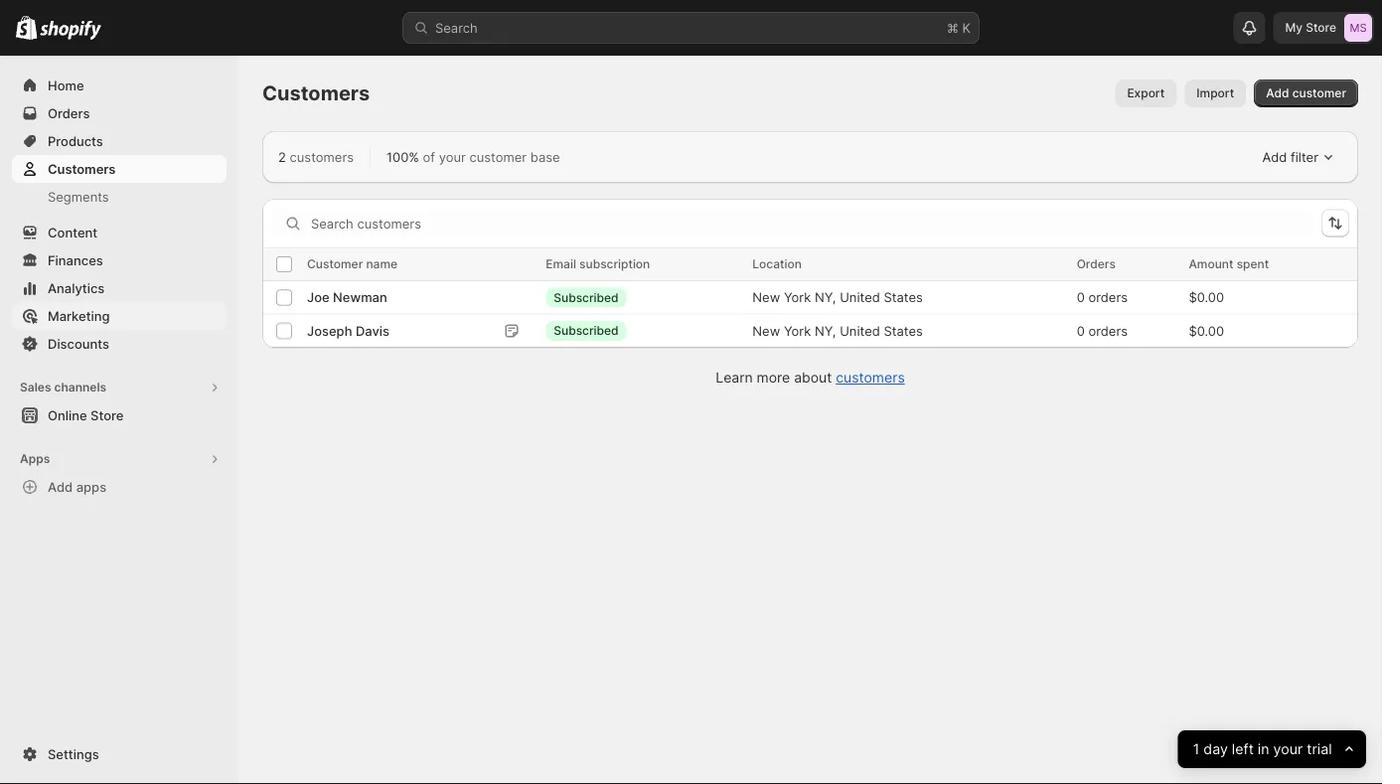 Task type: locate. For each thing, give the bounding box(es) containing it.
1 vertical spatial subscribed
[[554, 323, 619, 338]]

home link
[[12, 72, 227, 99]]

0 horizontal spatial orders
[[48, 105, 90, 121]]

ny, up about
[[815, 323, 836, 338]]

new
[[753, 289, 780, 305], [753, 323, 780, 338]]

0 vertical spatial orders
[[48, 105, 90, 121]]

1 united from the top
[[840, 289, 880, 305]]

shopify image
[[16, 15, 37, 39]]

learn more about customers
[[716, 369, 905, 386]]

joseph davis
[[307, 323, 390, 338]]

1 vertical spatial store
[[90, 407, 124, 423]]

content link
[[12, 219, 227, 246]]

spent
[[1237, 257, 1269, 271]]

orders
[[1088, 289, 1128, 305], [1088, 323, 1128, 338]]

customer inside button
[[1292, 86, 1346, 100]]

⌘ k
[[947, 20, 971, 35]]

1 horizontal spatial customers
[[836, 369, 905, 386]]

york down location
[[784, 289, 811, 305]]

store
[[1306, 20, 1336, 35], [90, 407, 124, 423]]

customer
[[307, 257, 363, 271]]

your right in
[[1274, 741, 1303, 758]]

joe newman link
[[307, 287, 387, 307]]

search
[[435, 20, 478, 35]]

finances
[[48, 252, 103, 268]]

2 $0.00 from the top
[[1189, 323, 1224, 338]]

0 vertical spatial your
[[439, 149, 466, 164]]

0 horizontal spatial customers
[[48, 161, 116, 176]]

0 horizontal spatial your
[[439, 149, 466, 164]]

sales
[[20, 380, 51, 394]]

products link
[[12, 127, 227, 155]]

customer up filter
[[1292, 86, 1346, 100]]

new york ny, united states up about
[[753, 323, 923, 338]]

2 states from the top
[[884, 323, 923, 338]]

email
[[546, 257, 576, 271]]

settings link
[[12, 740, 227, 768]]

1 vertical spatial 0
[[1077, 323, 1085, 338]]

1 states from the top
[[884, 289, 923, 305]]

store inside online store link
[[90, 407, 124, 423]]

1 vertical spatial customer
[[469, 149, 527, 164]]

trial
[[1307, 741, 1332, 758]]

1 0 orders from the top
[[1077, 289, 1128, 305]]

york
[[784, 289, 811, 305], [784, 323, 811, 338]]

1 vertical spatial ny,
[[815, 323, 836, 338]]

2 new york ny, united states from the top
[[753, 323, 923, 338]]

0 horizontal spatial customer
[[469, 149, 527, 164]]

1 orders from the top
[[1088, 289, 1128, 305]]

0 vertical spatial states
[[884, 289, 923, 305]]

1 new from the top
[[753, 289, 780, 305]]

0 horizontal spatial customers
[[290, 149, 354, 164]]

new york ny, united states
[[753, 289, 923, 305], [753, 323, 923, 338]]

store right my
[[1306, 20, 1336, 35]]

add right import
[[1266, 86, 1289, 100]]

customers up segments
[[48, 161, 116, 176]]

base
[[530, 149, 560, 164]]

1 horizontal spatial store
[[1306, 20, 1336, 35]]

1 vertical spatial 0 orders
[[1077, 323, 1128, 338]]

0 vertical spatial customer
[[1292, 86, 1346, 100]]

name
[[366, 257, 398, 271]]

0 vertical spatial $0.00
[[1189, 289, 1224, 305]]

2 0 from the top
[[1077, 323, 1085, 338]]

orders for joseph davis
[[1088, 323, 1128, 338]]

united for joe newman
[[840, 289, 880, 305]]

add inside "button"
[[48, 479, 73, 494]]

1 vertical spatial add
[[1262, 149, 1287, 164]]

1 horizontal spatial orders
[[1077, 257, 1116, 271]]

my
[[1285, 20, 1303, 35]]

store down sales channels button
[[90, 407, 124, 423]]

subscribed for joseph davis
[[554, 323, 619, 338]]

location
[[753, 257, 802, 271]]

marketing
[[48, 308, 110, 323]]

in
[[1258, 741, 1270, 758]]

subscribed
[[554, 290, 619, 305], [554, 323, 619, 338]]

customer
[[1292, 86, 1346, 100], [469, 149, 527, 164]]

store for my store
[[1306, 20, 1336, 35]]

1 day left in your trial
[[1193, 741, 1332, 758]]

states
[[884, 289, 923, 305], [884, 323, 923, 338]]

your right of
[[439, 149, 466, 164]]

customers right about
[[836, 369, 905, 386]]

1 vertical spatial orders
[[1077, 257, 1116, 271]]

1 vertical spatial york
[[784, 323, 811, 338]]

york up learn more about customers
[[784, 323, 811, 338]]

united
[[840, 289, 880, 305], [840, 323, 880, 338]]

2 0 orders from the top
[[1077, 323, 1128, 338]]

2 subscribed from the top
[[554, 323, 619, 338]]

0 vertical spatial store
[[1306, 20, 1336, 35]]

email subscription
[[546, 257, 650, 271]]

your
[[439, 149, 466, 164], [1274, 741, 1303, 758]]

1 new york ny, united states from the top
[[753, 289, 923, 305]]

add for add customer
[[1266, 86, 1289, 100]]

1 vertical spatial states
[[884, 323, 923, 338]]

1 horizontal spatial customers
[[262, 81, 370, 105]]

customers right 2
[[290, 149, 354, 164]]

2 new from the top
[[753, 323, 780, 338]]

1 subscribed from the top
[[554, 290, 619, 305]]

channels
[[54, 380, 106, 394]]

1 0 from the top
[[1077, 289, 1085, 305]]

$0.00
[[1189, 289, 1224, 305], [1189, 323, 1224, 338]]

amount
[[1189, 257, 1234, 271]]

2 ny, from the top
[[815, 323, 836, 338]]

add for add apps
[[48, 479, 73, 494]]

export button
[[1115, 79, 1177, 107]]

2 united from the top
[[840, 323, 880, 338]]

0 vertical spatial 0 orders
[[1077, 289, 1128, 305]]

analytics link
[[12, 274, 227, 302]]

1 vertical spatial united
[[840, 323, 880, 338]]

0 vertical spatial subscribed
[[554, 290, 619, 305]]

0 vertical spatial add
[[1266, 86, 1289, 100]]

online store button
[[0, 401, 238, 429]]

ny,
[[815, 289, 836, 305], [815, 323, 836, 338]]

add filter button
[[1254, 143, 1342, 171]]

customer left base
[[469, 149, 527, 164]]

apps
[[20, 452, 50, 466]]

online store
[[48, 407, 124, 423]]

2 orders from the top
[[1088, 323, 1128, 338]]

add
[[1266, 86, 1289, 100], [1262, 149, 1287, 164], [48, 479, 73, 494]]

more
[[757, 369, 790, 386]]

1 vertical spatial orders
[[1088, 323, 1128, 338]]

0 vertical spatial ny,
[[815, 289, 836, 305]]

0 vertical spatial york
[[784, 289, 811, 305]]

new up more
[[753, 323, 780, 338]]

1 vertical spatial your
[[1274, 741, 1303, 758]]

0 vertical spatial 0
[[1077, 289, 1085, 305]]

0 horizontal spatial store
[[90, 407, 124, 423]]

apps button
[[12, 445, 227, 473]]

2 vertical spatial add
[[48, 479, 73, 494]]

0 vertical spatial new york ny, united states
[[753, 289, 923, 305]]

customers link
[[12, 155, 227, 183]]

united for joseph davis
[[840, 323, 880, 338]]

finances link
[[12, 246, 227, 274]]

ny, down search customers text field at the top of the page
[[815, 289, 836, 305]]

0 orders for joe newman
[[1077, 289, 1128, 305]]

ny, for davis
[[815, 323, 836, 338]]

1 ny, from the top
[[815, 289, 836, 305]]

my store
[[1285, 20, 1336, 35]]

orders
[[48, 105, 90, 121], [1077, 257, 1116, 271]]

new for joe newman
[[753, 289, 780, 305]]

1 vertical spatial $0.00
[[1189, 323, 1224, 338]]

0 orders
[[1077, 289, 1128, 305], [1077, 323, 1128, 338]]

add left apps
[[48, 479, 73, 494]]

add left filter
[[1262, 149, 1287, 164]]

day
[[1204, 741, 1228, 758]]

online store link
[[12, 401, 227, 429]]

new york ny, united states down location
[[753, 289, 923, 305]]

1 horizontal spatial customer
[[1292, 86, 1346, 100]]

1 york from the top
[[784, 289, 811, 305]]

customers
[[290, 149, 354, 164], [836, 369, 905, 386]]

1 vertical spatial new
[[753, 323, 780, 338]]

0 vertical spatial new
[[753, 289, 780, 305]]

2 york from the top
[[784, 323, 811, 338]]

⌘
[[947, 20, 959, 35]]

0 vertical spatial orders
[[1088, 289, 1128, 305]]

new down location
[[753, 289, 780, 305]]

davis
[[356, 323, 390, 338]]

marketing link
[[12, 302, 227, 330]]

customers up 2 customers
[[262, 81, 370, 105]]

orders link
[[12, 99, 227, 127]]

0 vertical spatial united
[[840, 289, 880, 305]]

ny, for newman
[[815, 289, 836, 305]]

1 horizontal spatial your
[[1274, 741, 1303, 758]]

customers link
[[836, 369, 905, 386]]

1 vertical spatial new york ny, united states
[[753, 323, 923, 338]]

customers
[[262, 81, 370, 105], [48, 161, 116, 176]]

1 $0.00 from the top
[[1189, 289, 1224, 305]]

0 vertical spatial customers
[[262, 81, 370, 105]]



Task type: describe. For each thing, give the bounding box(es) containing it.
import button
[[1185, 79, 1246, 107]]

products
[[48, 133, 103, 149]]

add apps
[[48, 479, 106, 494]]

left
[[1232, 741, 1254, 758]]

add customer button
[[1254, 79, 1358, 107]]

states for joseph davis
[[884, 323, 923, 338]]

0 for newman
[[1077, 289, 1085, 305]]

discounts
[[48, 336, 109, 351]]

about
[[794, 369, 832, 386]]

shopify image
[[40, 20, 102, 40]]

1 vertical spatial customers
[[836, 369, 905, 386]]

Search customers text field
[[311, 208, 1314, 239]]

york for joseph davis
[[784, 323, 811, 338]]

learn
[[716, 369, 753, 386]]

segments
[[48, 189, 109, 204]]

0 orders for joseph davis
[[1077, 323, 1128, 338]]

joseph
[[307, 323, 352, 338]]

add for add filter
[[1262, 149, 1287, 164]]

$0.00 for joe newman
[[1189, 289, 1224, 305]]

sales channels
[[20, 380, 106, 394]]

100%
[[387, 149, 419, 164]]

analytics
[[48, 280, 105, 296]]

$0.00 for joseph davis
[[1189, 323, 1224, 338]]

2 customers
[[278, 149, 354, 164]]

orders for joe newman
[[1088, 289, 1128, 305]]

1
[[1193, 741, 1200, 758]]

customer name
[[307, 257, 398, 271]]

discounts link
[[12, 330, 227, 358]]

new york ny, united states for newman
[[753, 289, 923, 305]]

your inside "dropdown button"
[[1274, 741, 1303, 758]]

export
[[1127, 86, 1165, 100]]

2
[[278, 149, 286, 164]]

of
[[423, 149, 435, 164]]

segments link
[[12, 183, 227, 211]]

filter
[[1291, 149, 1319, 164]]

subscription
[[579, 257, 650, 271]]

settings
[[48, 746, 99, 762]]

new york ny, united states for davis
[[753, 323, 923, 338]]

1 day left in your trial button
[[1178, 730, 1366, 768]]

new for joseph davis
[[753, 323, 780, 338]]

online
[[48, 407, 87, 423]]

sales channels button
[[12, 374, 227, 401]]

content
[[48, 225, 98, 240]]

0 for davis
[[1077, 323, 1085, 338]]

store for online store
[[90, 407, 124, 423]]

joe
[[307, 289, 330, 305]]

add apps button
[[12, 473, 227, 501]]

add filter
[[1262, 149, 1319, 164]]

joe newman
[[307, 289, 387, 305]]

import
[[1197, 86, 1234, 100]]

my store image
[[1344, 14, 1372, 42]]

0 vertical spatial customers
[[290, 149, 354, 164]]

home
[[48, 78, 84, 93]]

add customer
[[1266, 86, 1346, 100]]

subscribed for joe newman
[[554, 290, 619, 305]]

apps
[[76, 479, 106, 494]]

newman
[[333, 289, 387, 305]]

joseph davis link
[[307, 321, 390, 341]]

amount spent
[[1189, 257, 1269, 271]]

100% of your customer base
[[387, 149, 560, 164]]

york for joe newman
[[784, 289, 811, 305]]

1 vertical spatial customers
[[48, 161, 116, 176]]

k
[[962, 20, 971, 35]]

states for joe newman
[[884, 289, 923, 305]]



